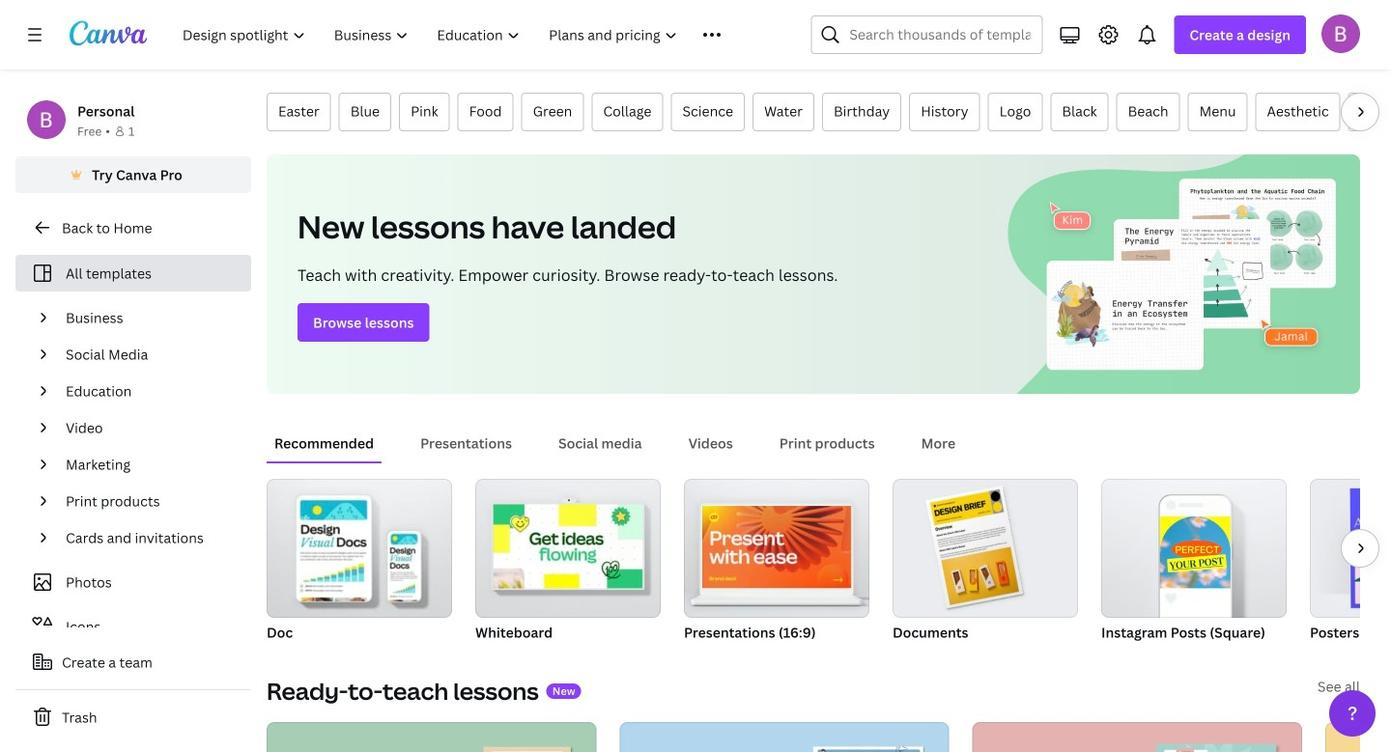 Task type: describe. For each thing, give the bounding box(es) containing it.
Search search field
[[850, 16, 1031, 53]]

art history 101 image
[[1326, 723, 1392, 753]]

life cycles image
[[267, 723, 597, 753]]

pronouns image
[[973, 723, 1303, 753]]

new lessons have landed image
[[1001, 155, 1361, 394]]



Task type: vqa. For each thing, say whether or not it's contained in the screenshot.
com
no



Task type: locate. For each thing, give the bounding box(es) containing it.
document image
[[893, 479, 1078, 618], [926, 486, 1024, 609]]

bob builder image
[[1322, 14, 1361, 53]]

doc image
[[267, 479, 452, 618], [267, 479, 452, 618]]

None search field
[[811, 15, 1043, 54]]

top level navigation element
[[170, 15, 765, 54], [170, 15, 765, 54]]

whiteboard image
[[475, 479, 661, 618], [494, 505, 643, 589]]

instagram post (square) image
[[1102, 479, 1287, 618], [1160, 517, 1231, 589]]

poster (18 × 24 in portrait) image
[[1310, 479, 1392, 618], [1351, 489, 1392, 609]]

presentation (16:9) image
[[684, 479, 870, 618], [703, 506, 852, 589]]

polygons and pythagorean theorem image
[[620, 723, 950, 753]]



